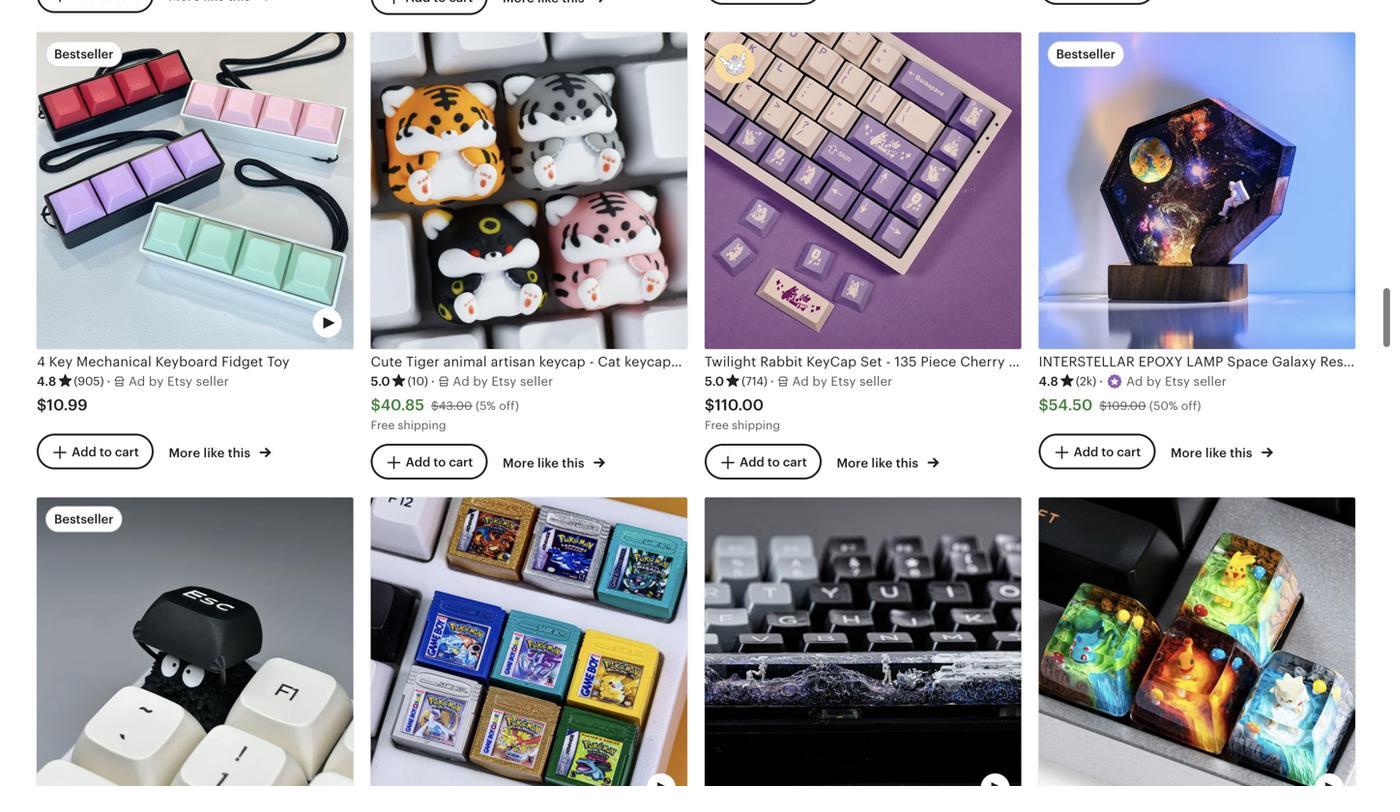 Task type: locate. For each thing, give the bounding box(es) containing it.
free down 40.85
[[371, 418, 395, 432]]

· right (2k) on the top of the page
[[1100, 374, 1103, 389]]

2 quick shop button from the left
[[470, 303, 588, 339]]

twilight rabbit keycap set  - 135 piece cherry profile pbt subdye image
[[705, 33, 1022, 349]]

2 off) from the left
[[1181, 399, 1201, 412]]

quick shop button for set
[[804, 303, 922, 339]]

shop for -
[[878, 314, 908, 329]]

product video element for pokemon gameboy keycap, poke esc resin keycap, custom pokemon handmade keycap, pokemon character custom keycap | gift ideas image
[[371, 497, 687, 786]]

add to cart down $ 40.85 $ 43.00 (5% off) free shipping
[[406, 455, 473, 470]]

4 key mechanical keyboard fidget toy
[[37, 354, 290, 369]]

$ for 40.85
[[371, 397, 381, 414]]

shipping down 40.85
[[398, 418, 446, 432]]

1 5.0 from the left
[[371, 374, 390, 389]]

interstellar epoxy lamp space galaxy resin and wood night light astronaut resin wood art lamp spacecraft custom night light christmas gift image
[[1039, 33, 1356, 349]]

add to cart button
[[37, 434, 154, 470], [1039, 434, 1156, 470], [371, 444, 488, 480], [705, 444, 822, 480]]

quick shop up (50%
[[1173, 314, 1242, 329]]

animal
[[443, 354, 487, 369]]

5.0
[[371, 374, 390, 389], [705, 374, 724, 389]]

profile
[[1009, 354, 1051, 369]]

quick shop button up set
[[804, 303, 922, 339]]

$ down 4
[[37, 397, 47, 414]]

free down 110.00
[[705, 418, 729, 432]]

add to cart button down $ 40.85 $ 43.00 (5% off) free shipping
[[371, 444, 488, 480]]

$ right 40.85
[[431, 399, 439, 412]]

5.0 for 110.00
[[705, 374, 724, 389]]

add to cart button for cute tiger animal artisan keycap - cat keycaps - perfect handmade gift
[[371, 444, 488, 480]]

more
[[169, 446, 200, 460], [1171, 446, 1203, 460], [503, 456, 534, 470], [837, 456, 869, 470]]

· right (714)
[[771, 374, 774, 389]]

quick shop for keyboard
[[171, 314, 239, 329]]

add down $ 40.85 $ 43.00 (5% off) free shipping
[[406, 455, 431, 470]]

more for cute tiger animal artisan keycap - cat keycaps - perfect handmade gift
[[503, 456, 534, 470]]

this for 4 key mechanical keyboard fidget toy
[[228, 446, 251, 460]]

2 free from the left
[[705, 418, 729, 432]]

4.8 down 4
[[37, 374, 56, 389]]

1 horizontal spatial 5.0
[[705, 374, 724, 389]]

$ down perfect
[[705, 397, 715, 414]]

like
[[204, 446, 225, 460], [1206, 446, 1227, 460], [538, 456, 559, 470], [872, 456, 893, 470]]

off) inside $ 54.50 $ 109.00 (50% off)
[[1181, 399, 1201, 412]]

1 free from the left
[[371, 418, 395, 432]]

1 off) from the left
[[499, 399, 519, 412]]

add to cart
[[72, 445, 139, 460], [1074, 445, 1141, 460], [406, 455, 473, 470], [740, 455, 807, 470]]

more like this for twilight rabbit keycap set  - 135 piece cherry profile pbt subdye
[[837, 456, 922, 470]]

quick for keyboard
[[171, 314, 207, 329]]

1 quick from the left
[[171, 314, 207, 329]]

4 shop from the left
[[1212, 314, 1242, 329]]

- left cat
[[589, 354, 594, 369]]

43.00
[[439, 399, 472, 412]]

1 · from the left
[[107, 374, 111, 389]]

$ for 54.50
[[1039, 397, 1049, 414]]

quick shop for artisan
[[505, 314, 573, 329]]

free inside $ 40.85 $ 43.00 (5% off) free shipping
[[371, 418, 395, 432]]

pokemon gameboy keycap, poke esc resin keycap, custom pokemon handmade keycap, pokemon character custom keycap | gift ideas image
[[371, 497, 687, 786]]

$ right 54.50
[[1100, 399, 1107, 412]]

quick shop button
[[136, 303, 254, 339], [470, 303, 588, 339], [804, 303, 922, 339], [1138, 303, 1256, 339]]

keycaps
[[625, 354, 678, 369]]

-
[[589, 354, 594, 369], [682, 354, 687, 369], [886, 354, 891, 369]]

$ down profile
[[1039, 397, 1049, 414]]

quick for artisan
[[505, 314, 541, 329]]

shipping down 110.00
[[732, 418, 780, 432]]

quick shop for set
[[839, 314, 908, 329]]

keyboard gremlin esc artisan keycap for mx style keyboards image
[[37, 497, 353, 786]]

$ down cute
[[371, 397, 381, 414]]

add for 4 key mechanical keyboard fidget toy
[[72, 445, 96, 460]]

10.99
[[47, 397, 88, 414]]

0 horizontal spatial 5.0
[[371, 374, 390, 389]]

4 quick shop from the left
[[1173, 314, 1242, 329]]

rabbit
[[760, 354, 803, 369]]

3 shop from the left
[[878, 314, 908, 329]]

2 horizontal spatial -
[[886, 354, 891, 369]]

add to cart button for 4 key mechanical keyboard fidget toy
[[37, 434, 154, 470]]

shipping
[[398, 418, 446, 432], [732, 418, 780, 432]]

5.0 for 40.85
[[371, 374, 390, 389]]

handmade
[[742, 354, 812, 369]]

0 horizontal spatial -
[[589, 354, 594, 369]]

3 quick shop button from the left
[[804, 303, 922, 339]]

0 horizontal spatial off)
[[499, 399, 519, 412]]

1 horizontal spatial shipping
[[732, 418, 780, 432]]

quick up keyboard
[[171, 314, 207, 329]]

4 key mechanical keyboard fidget toy image
[[37, 33, 353, 349]]

5.0 down cute
[[371, 374, 390, 389]]

2 shipping from the left
[[732, 418, 780, 432]]

· right (905)
[[107, 374, 111, 389]]

3 - from the left
[[886, 354, 891, 369]]

add to cart button down 10.99
[[37, 434, 154, 470]]

like for twilight rabbit keycap set  - 135 piece cherry profile pbt subdye
[[872, 456, 893, 470]]

4.8 down pbt
[[1039, 374, 1059, 389]]

off)
[[499, 399, 519, 412], [1181, 399, 1201, 412]]

shop
[[210, 314, 239, 329], [544, 314, 573, 329], [878, 314, 908, 329], [1212, 314, 1242, 329]]

quick shop
[[171, 314, 239, 329], [505, 314, 573, 329], [839, 314, 908, 329], [1173, 314, 1242, 329]]

4
[[37, 354, 45, 369]]

gift
[[816, 354, 838, 369]]

1 horizontal spatial -
[[682, 354, 687, 369]]

bestseller for interstellar epoxy lamp space galaxy resin and wood night light astronaut resin wood art lamp spacecraft custom night light christmas gift image
[[1056, 47, 1116, 62]]

· for key
[[107, 374, 111, 389]]

4.8 for 54.50
[[1039, 374, 1059, 389]]

product video element
[[37, 33, 353, 349], [371, 497, 687, 786], [705, 497, 1022, 786], [1039, 497, 1356, 786]]

2 quick from the left
[[505, 314, 541, 329]]

3 quick shop from the left
[[839, 314, 908, 329]]

1 horizontal spatial off)
[[1181, 399, 1201, 412]]

this
[[228, 446, 251, 460], [1230, 446, 1253, 460], [562, 456, 585, 470], [896, 456, 919, 470]]

(714)
[[742, 375, 768, 388]]

shipping inside $ 40.85 $ 43.00 (5% off) free shipping
[[398, 418, 446, 432]]

add to cart down $ 110.00 free shipping
[[740, 455, 807, 470]]

add down 10.99
[[72, 445, 96, 460]]

add
[[72, 445, 96, 460], [1074, 445, 1099, 460], [406, 455, 431, 470], [740, 455, 765, 470]]

40.85
[[381, 397, 425, 414]]

quick shop up keyboard
[[171, 314, 239, 329]]

quick
[[171, 314, 207, 329], [505, 314, 541, 329], [839, 314, 875, 329], [1173, 314, 1209, 329]]

like for 4 key mechanical keyboard fidget toy
[[204, 446, 225, 460]]

1 shipping from the left
[[398, 418, 446, 432]]

add to cart button for twilight rabbit keycap set  - 135 piece cherry profile pbt subdye
[[705, 444, 822, 480]]

$
[[37, 397, 47, 414], [371, 397, 381, 414], [705, 397, 715, 414], [1039, 397, 1049, 414], [431, 399, 439, 412], [1100, 399, 1107, 412]]

2 shop from the left
[[544, 314, 573, 329]]

to
[[99, 445, 112, 460], [1102, 445, 1114, 460], [434, 455, 446, 470], [768, 455, 780, 470]]

add to cart down $ 54.50 $ 109.00 (50% off)
[[1074, 445, 1141, 460]]

$ inside $ 110.00 free shipping
[[705, 397, 715, 414]]

0 horizontal spatial free
[[371, 418, 395, 432]]

add to cart down 10.99
[[72, 445, 139, 460]]

quick shop button up (50%
[[1138, 303, 1256, 339]]

more for 4 key mechanical keyboard fidget toy
[[169, 446, 200, 460]]

2 5.0 from the left
[[705, 374, 724, 389]]

shipping inside $ 110.00 free shipping
[[732, 418, 780, 432]]

3 · from the left
[[771, 374, 774, 389]]

to down $ 110.00 free shipping
[[768, 455, 780, 470]]

to for 4 key mechanical keyboard fidget toy
[[99, 445, 112, 460]]

to down $ 40.85 $ 43.00 (5% off) free shipping
[[434, 455, 446, 470]]

- right set
[[886, 354, 891, 369]]

add to cart for 4 key mechanical keyboard fidget toy
[[72, 445, 139, 460]]

2 · from the left
[[431, 374, 435, 389]]

$ for 10.99
[[37, 397, 47, 414]]

·
[[107, 374, 111, 389], [431, 374, 435, 389], [771, 374, 774, 389], [1100, 374, 1103, 389]]

quick for set
[[839, 314, 875, 329]]

more like this link for cute tiger animal artisan keycap - cat keycaps - perfect handmade gift
[[503, 452, 605, 472]]

quick shop button up artisan
[[470, 303, 588, 339]]

off) right "(5%"
[[499, 399, 519, 412]]

quick up artisan
[[505, 314, 541, 329]]

(10)
[[408, 375, 428, 388]]

1 quick shop from the left
[[171, 314, 239, 329]]

add to cart for twilight rabbit keycap set  - 135 piece cherry profile pbt subdye
[[740, 455, 807, 470]]

to down (905)
[[99, 445, 112, 460]]

piece
[[921, 354, 957, 369]]

this for twilight rabbit keycap set  - 135 piece cherry profile pbt subdye
[[896, 456, 919, 470]]

· right (10)
[[431, 374, 435, 389]]

to down $ 54.50 $ 109.00 (50% off)
[[1102, 445, 1114, 460]]

keycap
[[539, 354, 586, 369]]

free
[[371, 418, 395, 432], [705, 418, 729, 432]]

quick shop button up keyboard
[[136, 303, 254, 339]]

shop for fidget
[[210, 314, 239, 329]]

bestseller
[[54, 47, 114, 62], [1056, 47, 1116, 62], [54, 512, 114, 526]]

add for twilight rabbit keycap set  - 135 piece cherry profile pbt subdye
[[740, 455, 765, 470]]

add down $ 110.00 free shipping
[[740, 455, 765, 470]]

cart for cute tiger animal artisan keycap - cat keycaps - perfect handmade gift
[[449, 455, 473, 470]]

0 horizontal spatial shipping
[[398, 418, 446, 432]]

cute tiger animal artisan keycap - cat keycaps - perfect handmade gift
[[371, 354, 838, 369]]

1 shop from the left
[[210, 314, 239, 329]]

1 4.8 from the left
[[37, 374, 56, 389]]

2 quick shop from the left
[[505, 314, 573, 329]]

(50%
[[1150, 399, 1178, 412]]

quick up set
[[839, 314, 875, 329]]

add to cart button down $ 110.00 free shipping
[[705, 444, 822, 480]]

- left perfect
[[682, 354, 687, 369]]

more like this link for 4 key mechanical keyboard fidget toy
[[169, 442, 271, 462]]

0 horizontal spatial 4.8
[[37, 374, 56, 389]]

4 quick from the left
[[1173, 314, 1209, 329]]

5.0 down perfect
[[705, 374, 724, 389]]

2 4.8 from the left
[[1039, 374, 1059, 389]]

quick shop up keycap
[[505, 314, 573, 329]]

quick up (50%
[[1173, 314, 1209, 329]]

3 quick from the left
[[839, 314, 875, 329]]

more like this link for twilight rabbit keycap set  - 135 piece cherry profile pbt subdye
[[837, 452, 939, 472]]

to for twilight rabbit keycap set  - 135 piece cherry profile pbt subdye
[[768, 455, 780, 470]]

cart
[[115, 445, 139, 460], [1117, 445, 1141, 460], [449, 455, 473, 470], [783, 455, 807, 470]]

more like this
[[169, 446, 254, 460], [1171, 446, 1256, 460], [503, 456, 588, 470], [837, 456, 922, 470]]

off) right (50%
[[1181, 399, 1201, 412]]

subdye
[[1083, 354, 1133, 369]]

4.8
[[37, 374, 56, 389], [1039, 374, 1059, 389]]

1 horizontal spatial 4.8
[[1039, 374, 1059, 389]]

more like this link
[[169, 442, 271, 462], [1171, 442, 1273, 462], [503, 452, 605, 472], [837, 452, 939, 472]]

1 quick shop button from the left
[[136, 303, 254, 339]]

$ inside $ 54.50 $ 109.00 (50% off)
[[1100, 399, 1107, 412]]

1 horizontal spatial free
[[705, 418, 729, 432]]

(5%
[[476, 399, 496, 412]]

off) inside $ 40.85 $ 43.00 (5% off) free shipping
[[499, 399, 519, 412]]

quick shop up set
[[839, 314, 908, 329]]

(2k)
[[1076, 375, 1097, 388]]



Task type: vqa. For each thing, say whether or not it's contained in the screenshot.
8.00
no



Task type: describe. For each thing, give the bounding box(es) containing it.
key
[[49, 354, 73, 369]]

product video element for the moonwalker spacebar keycap, space bar keycap, gravity in interstellar space keycap, galaxy spacebar keycap, astronaut resin keycap image
[[705, 497, 1022, 786]]

keycap
[[807, 354, 857, 369]]

toy
[[267, 354, 290, 369]]

more for twilight rabbit keycap set  - 135 piece cherry profile pbt subdye
[[837, 456, 869, 470]]

135
[[895, 354, 917, 369]]

$ for 110.00
[[705, 397, 715, 414]]

add down 54.50
[[1074, 445, 1099, 460]]

quick shop button for keyboard
[[136, 303, 254, 339]]

perfect
[[690, 354, 738, 369]]

bestseller for keyboard gremlin esc artisan keycap for mx style keyboards image
[[54, 512, 114, 526]]

set
[[861, 354, 882, 369]]

$ 40.85 $ 43.00 (5% off) free shipping
[[371, 397, 519, 432]]

· for tiger
[[431, 374, 435, 389]]

(905)
[[74, 375, 104, 388]]

keyboard
[[155, 354, 218, 369]]

109.00
[[1107, 399, 1146, 412]]

4 quick shop button from the left
[[1138, 303, 1256, 339]]

twilight rabbit keycap set  - 135 piece cherry profile pbt subdye
[[705, 354, 1133, 369]]

quick shop button for artisan
[[470, 303, 588, 339]]

54.50
[[1049, 397, 1093, 414]]

$ 110.00 free shipping
[[705, 397, 780, 432]]

cute
[[371, 354, 402, 369]]

more like this for 4 key mechanical keyboard fidget toy
[[169, 446, 254, 460]]

· for rabbit
[[771, 374, 774, 389]]

this for cute tiger animal artisan keycap - cat keycaps - perfect handmade gift
[[562, 456, 585, 470]]

custom pokemon artisan keycap, cute keyboard, anime keycaps for cherry mx keyboard, custom keyboard keys, custom mechanical keyboard image
[[1039, 497, 1356, 786]]

twilight
[[705, 354, 756, 369]]

shop for keycap
[[544, 314, 573, 329]]

fidget
[[221, 354, 263, 369]]

2 - from the left
[[682, 354, 687, 369]]

add to cart button down $ 54.50 $ 109.00 (50% off)
[[1039, 434, 1156, 470]]

off) for 54.50
[[1181, 399, 1201, 412]]

tiger
[[406, 354, 440, 369]]

pbt
[[1055, 354, 1079, 369]]

$ 54.50 $ 109.00 (50% off)
[[1039, 397, 1201, 414]]

to for cute tiger animal artisan keycap - cat keycaps - perfect handmade gift
[[434, 455, 446, 470]]

cute tiger animal artisan keycap - cat keycaps - perfect handmade gift image
[[371, 33, 687, 349]]

cherry
[[960, 354, 1005, 369]]

like for cute tiger animal artisan keycap - cat keycaps - perfect handmade gift
[[538, 456, 559, 470]]

cart for twilight rabbit keycap set  - 135 piece cherry profile pbt subdye
[[783, 455, 807, 470]]

product video element for 4 key mechanical keyboard fidget toy image
[[37, 33, 353, 349]]

product video element for custom pokemon artisan keycap, cute keyboard, anime keycaps for cherry mx keyboard, custom keyboard keys, custom mechanical keyboard image
[[1039, 497, 1356, 786]]

bestseller link
[[37, 497, 353, 786]]

off) for 40.85
[[499, 399, 519, 412]]

artisan
[[491, 354, 535, 369]]

4.8 for 10.99
[[37, 374, 56, 389]]

free inside $ 110.00 free shipping
[[705, 418, 729, 432]]

more like this for cute tiger animal artisan keycap - cat keycaps - perfect handmade gift
[[503, 456, 588, 470]]

4 · from the left
[[1100, 374, 1103, 389]]

$ 10.99
[[37, 397, 88, 414]]

cat
[[598, 354, 621, 369]]

1 - from the left
[[589, 354, 594, 369]]

mechanical
[[76, 354, 152, 369]]

cart for 4 key mechanical keyboard fidget toy
[[115, 445, 139, 460]]

110.00
[[715, 397, 764, 414]]

add for cute tiger animal artisan keycap - cat keycaps - perfect handmade gift
[[406, 455, 431, 470]]

the moonwalker spacebar keycap, space bar keycap, gravity in interstellar space keycap, galaxy spacebar keycap, astronaut resin keycap image
[[705, 497, 1022, 786]]

add to cart for cute tiger animal artisan keycap - cat keycaps - perfect handmade gift
[[406, 455, 473, 470]]



